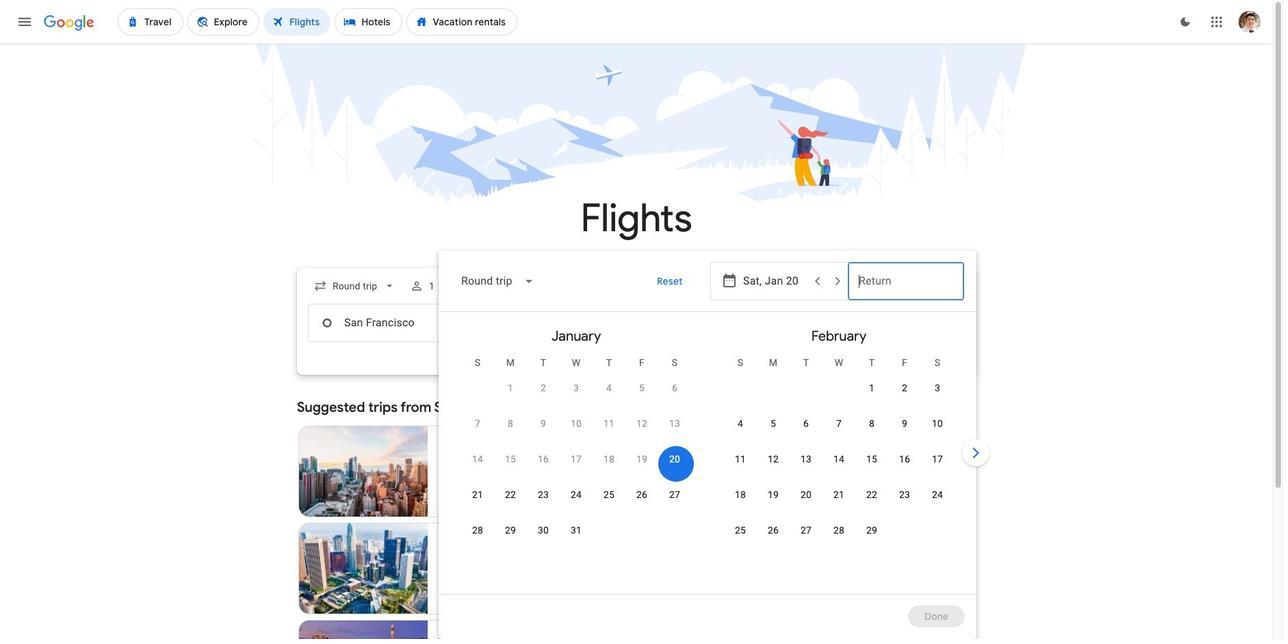 Task type: locate. For each thing, give the bounding box(es) containing it.
thu, jan 11 element
[[604, 417, 615, 431]]

sat, jan 6 element
[[672, 381, 678, 395]]

fri, feb 16 element
[[900, 453, 911, 466]]

sat, feb 24 element
[[933, 488, 944, 502]]

sun, feb 25 element
[[735, 524, 746, 538]]

row down tue, feb 20 element on the bottom right
[[724, 518, 889, 557]]

fri, feb 2 element
[[902, 381, 908, 395]]

tue, feb 13 element
[[801, 453, 812, 466]]

row up 'wed, jan 24' 'element'
[[462, 446, 692, 485]]

row up wed, feb 28 element
[[724, 482, 955, 521]]

row up wed, jan 31 element
[[462, 482, 692, 521]]

2 row group from the left
[[708, 318, 971, 589]]

row down tue, jan 23 element
[[462, 518, 593, 557]]

thu, jan 4 element
[[607, 381, 612, 395]]

main menu image
[[16, 14, 33, 30]]

row up wed, feb 14 element
[[724, 411, 955, 450]]

wed, feb 28 element
[[834, 524, 845, 538]]

None field
[[451, 265, 545, 298], [308, 274, 402, 299], [451, 265, 545, 298], [308, 274, 402, 299]]

thu, feb 29 element
[[867, 524, 878, 538]]

2 return text field from the top
[[859, 305, 954, 342]]

mon, jan 22 element
[[505, 488, 516, 502]]

thu, jan 18 element
[[604, 453, 615, 466]]

None text field
[[308, 304, 501, 342]]

jetblue image
[[439, 564, 450, 574]]

wed, feb 21 element
[[834, 488, 845, 502]]

1 return text field from the top
[[859, 263, 954, 300]]

Return text field
[[859, 263, 954, 300], [859, 305, 954, 342]]

wed, feb 7 element
[[837, 417, 842, 431]]

sun, jan 14 element
[[472, 453, 483, 466]]

thu, feb 1 element
[[870, 381, 875, 395]]

tue, jan 16 element
[[538, 453, 549, 466]]

wed, jan 3 element
[[574, 381, 579, 395]]

frontier and spirit image
[[439, 466, 450, 477]]

wed, jan 24 element
[[571, 488, 582, 502]]

tue, feb 20 element
[[801, 488, 812, 502]]

mon, feb 12 element
[[768, 453, 779, 466]]

mon, jan 29 element
[[505, 524, 516, 538]]

row group
[[445, 318, 708, 589], [708, 318, 971, 589]]

Departure text field
[[744, 305, 838, 342]]

1 vertical spatial return text field
[[859, 305, 954, 342]]

0 vertical spatial return text field
[[859, 263, 954, 300]]

fri, jan 26 element
[[637, 488, 648, 502]]

tue, jan 23 element
[[538, 488, 549, 502]]

fri, jan 5 element
[[640, 381, 645, 395]]

77 US dollars text field
[[594, 594, 610, 606]]

mon, feb 26 element
[[768, 524, 779, 538]]

thu, feb 15 element
[[867, 453, 878, 466]]

grid
[[445, 318, 971, 603]]

tue, jan 2 element
[[541, 381, 546, 395]]

sat, feb 3 element
[[935, 381, 941, 395]]

row
[[494, 370, 692, 414], [856, 370, 955, 414], [462, 411, 692, 450], [724, 411, 955, 450], [462, 446, 692, 485], [724, 446, 955, 485], [462, 482, 692, 521], [724, 482, 955, 521], [462, 518, 593, 557], [724, 518, 889, 557]]

thu, feb 8 element
[[870, 417, 875, 431]]

sat, feb 17 element
[[933, 453, 944, 466]]

row up wed, jan 17 element
[[462, 411, 692, 450]]

sun, feb 4 element
[[738, 417, 744, 431]]

grid inside the flight search field
[[445, 318, 971, 603]]



Task type: describe. For each thing, give the bounding box(es) containing it.
fri, jan 12 element
[[637, 417, 648, 431]]

sun, jan 7 element
[[475, 417, 481, 431]]

thu, jan 25 element
[[604, 488, 615, 502]]

mon, jan 1 element
[[508, 381, 514, 395]]

thu, feb 22 element
[[867, 488, 878, 502]]

row up wed, feb 21 element
[[724, 446, 955, 485]]

mon, feb 19 element
[[768, 488, 779, 502]]

187 US dollars text field
[[589, 496, 610, 509]]

tue, jan 9 element
[[541, 417, 546, 431]]

sat, jan 13 element
[[670, 417, 681, 431]]

sat, jan 27 element
[[670, 488, 681, 502]]

mon, jan 8 element
[[508, 417, 514, 431]]

wed, jan 17 element
[[571, 453, 582, 466]]

sun, jan 21 element
[[472, 488, 483, 502]]

fri, feb 9 element
[[902, 417, 908, 431]]

fri, feb 23 element
[[900, 488, 911, 502]]

row up fri, feb 9 element
[[856, 370, 955, 414]]

wed, jan 31 element
[[571, 524, 582, 538]]

next image
[[960, 437, 993, 470]]

row up thu, jan 11 element
[[494, 370, 692, 414]]

sun, feb 11 element
[[735, 453, 746, 466]]

fri, jan 19 element
[[637, 453, 648, 466]]

wed, jan 10 element
[[571, 417, 582, 431]]

sat, jan 20, departure date. element
[[670, 453, 681, 466]]

sun, feb 18 element
[[735, 488, 746, 502]]

sun, jan 28 element
[[472, 524, 483, 538]]

change appearance image
[[1170, 5, 1202, 38]]

tue, feb 27 element
[[801, 524, 812, 538]]

Flight search field
[[286, 251, 993, 640]]

tue, feb 6 element
[[804, 417, 809, 431]]

Departure text field
[[744, 263, 807, 300]]

mon, jan 15 element
[[505, 453, 516, 466]]

sat, feb 10 element
[[933, 417, 944, 431]]

suggested trips from san francisco region
[[297, 392, 976, 640]]

mon, feb 5 element
[[771, 417, 777, 431]]

tue, jan 30 element
[[538, 524, 549, 538]]

1 row group from the left
[[445, 318, 708, 589]]

wed, feb 14 element
[[834, 453, 845, 466]]



Task type: vqa. For each thing, say whether or not it's contained in the screenshot.
wed, feb 21 element in the right bottom of the page
yes



